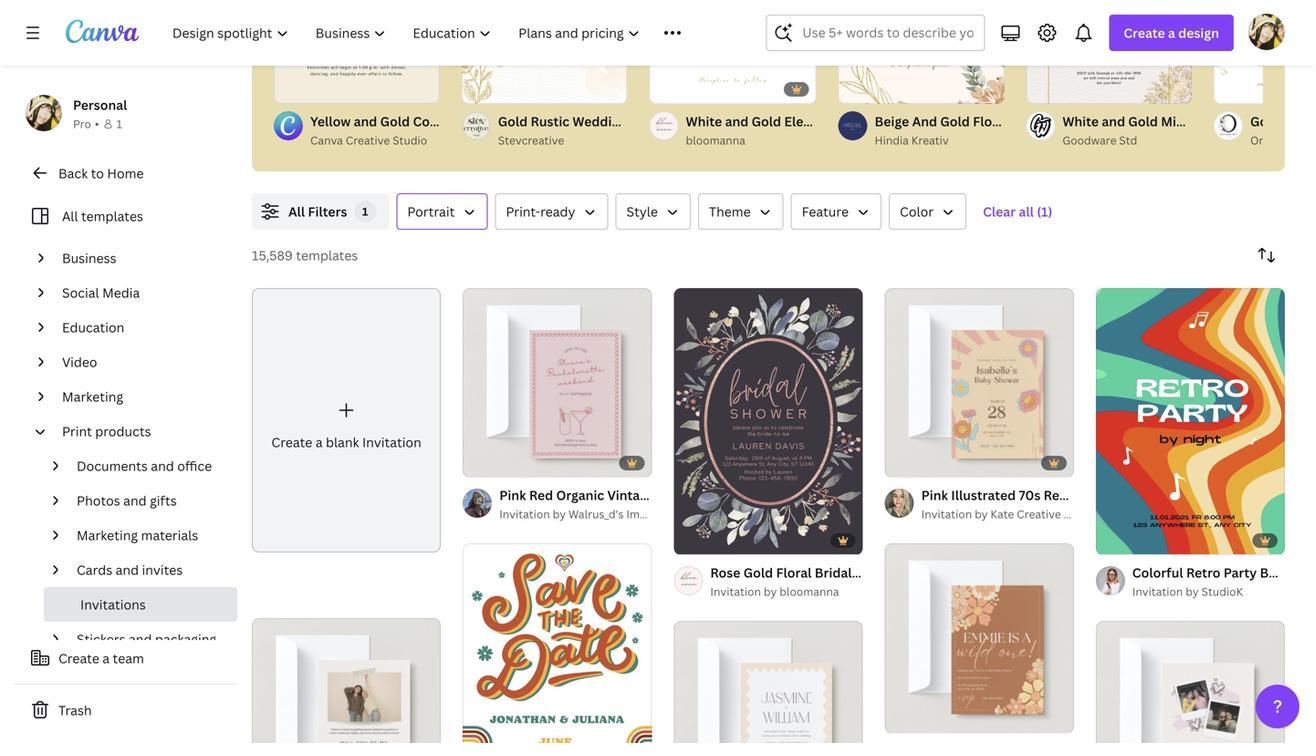 Task type: locate. For each thing, give the bounding box(es) containing it.
1 vertical spatial a
[[316, 434, 323, 451]]

creative down 70s on the right of the page
[[1017, 507, 1061, 522]]

1 horizontal spatial gold
[[744, 564, 773, 582]]

cream cute photo frame will you be my bridesmaid invitation image
[[1096, 622, 1285, 744]]

0 vertical spatial shower
[[1116, 487, 1162, 504]]

templates down filters
[[296, 247, 358, 264]]

create inside dropdown button
[[1124, 24, 1165, 42]]

1 1 of 2 from the top
[[898, 457, 928, 469]]

beige and gold floral wedding invitation hindia kreativ
[[875, 113, 1130, 148]]

1 horizontal spatial floral
[[973, 113, 1009, 130]]

a down stickers
[[102, 650, 110, 668]]

creative inside pink illustrated 70s retro baby shower invitation invitation by kate creative studio
[[1017, 507, 1061, 522]]

white and gold elegant wedding invitation image
[[650, 0, 816, 104]]

1 vertical spatial templates
[[296, 247, 358, 264]]

wedding up goodware
[[1012, 113, 1066, 130]]

and for stickers
[[129, 631, 152, 648]]

cards
[[77, 562, 112, 579]]

by left studiok at right
[[1186, 585, 1199, 600]]

gold rustic wedding invitation stevcreative
[[498, 113, 690, 148]]

marketing down photos
[[77, 527, 138, 544]]

0 vertical spatial floral
[[973, 113, 1009, 130]]

all templates link
[[26, 199, 226, 234]]

1 horizontal spatial all
[[288, 203, 305, 220]]

goodware std
[[1063, 133, 1138, 148]]

shower
[[1116, 487, 1162, 504], [855, 564, 902, 582]]

0 horizontal spatial floral
[[776, 564, 812, 582]]

create inside button
[[58, 650, 99, 668]]

clear all (1) button
[[974, 193, 1062, 230]]

1 vertical spatial 2
[[922, 712, 928, 725]]

theme button
[[698, 193, 784, 230]]

0 horizontal spatial retro
[[1044, 487, 1078, 504]]

by down 'rose gold floral bridal shower invitation' link in the right bottom of the page
[[764, 584, 777, 599]]

color
[[900, 203, 934, 220]]

gold inside gold rustic wedding invitation stevcreative
[[498, 113, 528, 130]]

1 horizontal spatial studio
[[1064, 507, 1099, 522]]

a inside button
[[102, 650, 110, 668]]

and for cards
[[116, 562, 139, 579]]

create for create a design
[[1124, 24, 1165, 42]]

create a blank invitation
[[271, 434, 421, 451]]

1 horizontal spatial templates
[[296, 247, 358, 264]]

0 vertical spatial 1 of 2 link
[[885, 288, 1074, 478]]

and inside 'button'
[[123, 492, 147, 510]]

2 2 from the top
[[922, 712, 928, 725]]

products
[[95, 423, 151, 440]]

retro inside pink illustrated 70s retro baby shower invitation invitation by kate creative studio
[[1044, 487, 1078, 504]]

0 vertical spatial 2
[[922, 457, 928, 469]]

beige and gold floral wedding invitation image
[[838, 0, 1004, 104]]

bloomanna up theme
[[686, 133, 746, 148]]

kate
[[991, 507, 1014, 522]]

create a design button
[[1109, 15, 1234, 51]]

marketing inside button
[[77, 527, 138, 544]]

0 horizontal spatial create
[[58, 650, 99, 668]]

0 horizontal spatial gold
[[498, 113, 528, 130]]

0 horizontal spatial creative
[[346, 133, 390, 148]]

creative
[[346, 133, 390, 148], [1017, 507, 1061, 522]]

1 horizontal spatial retro
[[1186, 565, 1221, 582]]

marketing for marketing materials
[[77, 527, 138, 544]]

0 horizontal spatial studio
[[393, 133, 427, 148]]

all
[[288, 203, 305, 220], [62, 208, 78, 225]]

create
[[1124, 24, 1165, 42], [271, 434, 312, 451], [58, 650, 99, 668]]

0 horizontal spatial shower
[[855, 564, 902, 582]]

gold up 'stevcreative'
[[498, 113, 528, 130]]

1 vertical spatial create
[[271, 434, 312, 451]]

0 vertical spatial a
[[1168, 24, 1176, 42]]

video
[[62, 354, 97, 371]]

2 horizontal spatial a
[[1168, 24, 1176, 42]]

all for all filters
[[288, 203, 305, 220]]

2 vertical spatial a
[[102, 650, 110, 668]]

by inside rose gold floral bridal shower invitation invitation by bloomanna
[[764, 584, 777, 599]]

rose gold floral bridal shower invitation invitation by bloomanna
[[710, 564, 965, 599]]

1
[[116, 116, 122, 131], [362, 204, 369, 219], [898, 457, 903, 469], [476, 457, 481, 470], [898, 712, 903, 725]]

walrus_d's
[[569, 507, 624, 522]]

theme
[[709, 203, 751, 220]]

1 vertical spatial floral
[[776, 564, 812, 582]]

feature button
[[791, 193, 882, 230]]

invitation
[[630, 113, 690, 130], [1069, 113, 1130, 130], [362, 434, 421, 451], [1165, 487, 1226, 504], [499, 507, 550, 522], [921, 507, 972, 522], [905, 564, 965, 582], [710, 584, 761, 599], [1132, 585, 1183, 600]]

gold green rustic floral wedding invitation free image
[[1214, 0, 1314, 104]]

retro up invitation by studiok link
[[1186, 565, 1221, 582]]

•
[[95, 116, 99, 131]]

photos and gifts button
[[69, 484, 226, 518]]

print products link
[[55, 414, 226, 449]]

marketing materials button
[[69, 518, 226, 553]]

all down back
[[62, 208, 78, 225]]

rose gold floral bridal shower invitation link
[[710, 563, 965, 583]]

a for design
[[1168, 24, 1176, 42]]

marketing
[[62, 388, 123, 406], [77, 527, 138, 544]]

filters
[[308, 203, 347, 220]]

0 horizontal spatial bloomanna
[[686, 133, 746, 148]]

2 for 2nd 1 of 2 link from the bottom of the page
[[922, 457, 928, 469]]

portrait
[[407, 203, 455, 220]]

0 horizontal spatial templates
[[81, 208, 143, 225]]

yellow and gold couple photo rustic collage wedding invitation image
[[274, 0, 440, 104]]

pro •
[[73, 116, 99, 131]]

create a blank invitation link
[[252, 288, 441, 553]]

1 horizontal spatial create
[[271, 434, 312, 451]]

floral up invitation by bloomanna link
[[776, 564, 812, 582]]

create left blank
[[271, 434, 312, 451]]

and for documents
[[151, 458, 174, 475]]

create a team
[[58, 650, 144, 668]]

1 2 from the top
[[922, 457, 928, 469]]

all filters
[[288, 203, 347, 220]]

create down stickers
[[58, 650, 99, 668]]

art
[[1289, 133, 1305, 148]]

2 1 of 2 link from the top
[[885, 544, 1074, 733]]

1 wedding from the left
[[573, 113, 627, 130]]

0 vertical spatial templates
[[81, 208, 143, 225]]

style button
[[616, 193, 691, 230]]

wedding up stevcreative link
[[573, 113, 627, 130]]

white and gold minimalist wedding invitation image
[[1026, 0, 1192, 104]]

kreativ
[[912, 133, 949, 148]]

1 of 3 link
[[463, 288, 652, 478]]

templates
[[81, 208, 143, 225], [296, 247, 358, 264]]

1 of 2 for pink illustrated 70s retro baby shower invitation image
[[898, 457, 928, 469]]

0 horizontal spatial a
[[102, 650, 110, 668]]

portrait button
[[397, 193, 488, 230]]

and left office
[[151, 458, 174, 475]]

hindia kreativ link
[[875, 131, 1004, 150]]

rustic
[[531, 113, 570, 130]]

cards and invites
[[77, 562, 183, 579]]

canva creative studio
[[310, 133, 427, 148]]

15,589 templates
[[252, 247, 358, 264]]

and inside button
[[116, 562, 139, 579]]

clear
[[983, 203, 1016, 220]]

and right cards
[[116, 562, 139, 579]]

1 vertical spatial shower
[[855, 564, 902, 582]]

2 horizontal spatial create
[[1124, 24, 1165, 42]]

retro right 70s on the right of the page
[[1044, 487, 1078, 504]]

a inside dropdown button
[[1168, 24, 1176, 42]]

a for blank
[[316, 434, 323, 451]]

by inside invitation by walrus_d's images link
[[553, 507, 566, 522]]

0 horizontal spatial wedding
[[573, 113, 627, 130]]

shower right baby
[[1116, 487, 1162, 504]]

and for photos
[[123, 492, 147, 510]]

1 horizontal spatial shower
[[1116, 487, 1162, 504]]

cards and invites button
[[69, 553, 226, 588]]

all inside all templates link
[[62, 208, 78, 225]]

by inside colorful retro party by night  invitation by studiok
[[1186, 585, 1199, 600]]

invites
[[142, 562, 183, 579]]

0 vertical spatial studio
[[393, 133, 427, 148]]

None search field
[[766, 15, 985, 51]]

pink illustrated 70s retro baby shower invitation link
[[921, 486, 1226, 506]]

70s
[[1019, 487, 1041, 504]]

floral
[[973, 113, 1009, 130], [776, 564, 812, 582]]

by left walrus_d's
[[553, 507, 566, 522]]

invitations
[[80, 596, 146, 614]]

1 horizontal spatial bloomanna
[[780, 584, 839, 599]]

templates down back to home
[[81, 208, 143, 225]]

bloomanna link
[[686, 131, 816, 150]]

floral up hindia kreativ link
[[973, 113, 1009, 130]]

wedding inside beige and gold floral wedding invitation hindia kreativ
[[1012, 113, 1066, 130]]

invitation inside gold rustic wedding invitation stevcreative
[[630, 113, 690, 130]]

back
[[58, 165, 88, 182]]

gold up hindia kreativ link
[[940, 113, 970, 130]]

shower right bridal
[[855, 564, 902, 582]]

create for create a blank invitation
[[271, 434, 312, 451]]

orchid art
[[1250, 133, 1305, 148]]

1 vertical spatial 1 of 2
[[898, 712, 928, 725]]

1 vertical spatial bloomanna
[[780, 584, 839, 599]]

and
[[151, 458, 174, 475], [123, 492, 147, 510], [116, 562, 139, 579], [129, 631, 152, 648]]

illustrated
[[951, 487, 1016, 504]]

1 of 2 link
[[885, 288, 1074, 478], [885, 544, 1074, 733]]

colorful retro party by night invitation image
[[1096, 289, 1285, 555]]

create left design
[[1124, 24, 1165, 42]]

a left design
[[1168, 24, 1176, 42]]

2 wedding from the left
[[1012, 113, 1066, 130]]

1 vertical spatial retro
[[1186, 565, 1221, 582]]

stephanie aranda image
[[1249, 13, 1285, 50]]

colorful retro party by night link
[[1132, 563, 1314, 583]]

rose gold floral bridal shower invitation image
[[674, 288, 863, 555]]

gold right rose on the right bottom of the page
[[744, 564, 773, 582]]

1 of 2 for boho floral flowers retro birthday invitation image
[[898, 712, 928, 725]]

templates for 15,589 templates
[[296, 247, 358, 264]]

0 horizontal spatial all
[[62, 208, 78, 225]]

marketing down video at the left top of page
[[62, 388, 123, 406]]

2 horizontal spatial gold
[[940, 113, 970, 130]]

studio up portrait
[[393, 133, 427, 148]]

invitation inside beige and gold floral wedding invitation hindia kreativ
[[1069, 113, 1130, 130]]

0 vertical spatial create
[[1124, 24, 1165, 42]]

by down illustrated
[[975, 507, 988, 522]]

education link
[[55, 310, 226, 345]]

canva creative studio link
[[310, 131, 440, 150]]

and left gifts
[[123, 492, 147, 510]]

0 vertical spatial retro
[[1044, 487, 1078, 504]]

2 vertical spatial create
[[58, 650, 99, 668]]

gold rustic wedding invitation image
[[462, 0, 627, 104]]

Sort by button
[[1249, 237, 1285, 274]]

create a blank invitation element
[[252, 288, 441, 553]]

all left filters
[[288, 203, 305, 220]]

and up team
[[129, 631, 152, 648]]

0 vertical spatial 1 of 2
[[898, 457, 928, 469]]

15,589
[[252, 247, 293, 264]]

1 vertical spatial marketing
[[77, 527, 138, 544]]

Search search field
[[803, 16, 973, 50]]

1 vertical spatial studio
[[1064, 507, 1099, 522]]

1 horizontal spatial creative
[[1017, 507, 1061, 522]]

bloomanna down bridal
[[780, 584, 839, 599]]

studio down pink illustrated 70s retro baby shower invitation link
[[1064, 507, 1099, 522]]

2 1 of 2 from the top
[[898, 712, 928, 725]]

of for invitation by walrus_d's images
[[484, 457, 497, 470]]

retro
[[1044, 487, 1078, 504], [1186, 565, 1221, 582]]

media
[[102, 284, 140, 302]]

1 horizontal spatial a
[[316, 434, 323, 451]]

top level navigation element
[[161, 15, 722, 51], [161, 15, 722, 51]]

2
[[922, 457, 928, 469], [922, 712, 928, 725]]

invitation by bloomanna link
[[710, 583, 863, 601]]

0 vertical spatial marketing
[[62, 388, 123, 406]]

creative right the canva
[[346, 133, 390, 148]]

1 vertical spatial creative
[[1017, 507, 1061, 522]]

1 horizontal spatial wedding
[[1012, 113, 1066, 130]]

gold inside beige and gold floral wedding invitation hindia kreativ
[[940, 113, 970, 130]]

1 vertical spatial 1 of 2 link
[[885, 544, 1074, 733]]

marketing materials
[[77, 527, 198, 544]]

std
[[1119, 133, 1138, 148]]

a left blank
[[316, 434, 323, 451]]



Task type: describe. For each thing, give the bounding box(es) containing it.
documents and office button
[[69, 449, 226, 484]]

design
[[1179, 24, 1219, 42]]

education
[[62, 319, 124, 336]]

social media link
[[55, 276, 226, 310]]

retro inside colorful retro party by night  invitation by studiok
[[1186, 565, 1221, 582]]

personal
[[73, 96, 127, 114]]

3
[[500, 457, 506, 470]]

photos
[[77, 492, 120, 510]]

bloomanna inside rose gold floral bridal shower invitation invitation by bloomanna
[[780, 584, 839, 599]]

0 vertical spatial creative
[[346, 133, 390, 148]]

rose
[[710, 564, 741, 582]]

gold inside rose gold floral bridal shower invitation invitation by bloomanna
[[744, 564, 773, 582]]

invitation inside colorful retro party by night  invitation by studiok
[[1132, 585, 1183, 600]]

social
[[62, 284, 99, 302]]

home
[[107, 165, 144, 182]]

1 1 of 2 link from the top
[[885, 288, 1074, 478]]

business
[[62, 250, 116, 267]]

floral inside rose gold floral bridal shower invitation invitation by bloomanna
[[776, 564, 812, 582]]

goodware
[[1063, 133, 1117, 148]]

marketing link
[[55, 380, 226, 414]]

trash link
[[15, 693, 237, 729]]

boho floral flowers retro birthday invitation image
[[885, 544, 1074, 733]]

materials
[[141, 527, 198, 544]]

of for invitation by kate creative studio
[[906, 457, 919, 469]]

ready
[[540, 203, 575, 220]]

1 of 3
[[476, 457, 506, 470]]

feature
[[802, 203, 849, 220]]

create a design
[[1124, 24, 1219, 42]]

pink illustrated 70s retro baby shower invitation image
[[885, 288, 1074, 478]]

beige
[[875, 113, 909, 130]]

colorful
[[1132, 565, 1183, 582]]

cream modern photo frame will you be my bridesmaid invitation image
[[252, 619, 441, 744]]

team
[[113, 650, 144, 668]]

office
[[177, 458, 212, 475]]

templates for all templates
[[81, 208, 143, 225]]

back to home link
[[15, 155, 237, 192]]

trash
[[58, 702, 92, 720]]

social media
[[62, 284, 140, 302]]

studio inside pink illustrated 70s retro baby shower invitation invitation by kate creative studio
[[1064, 507, 1099, 522]]

documents
[[77, 458, 148, 475]]

to
[[91, 165, 104, 182]]

all for all templates
[[62, 208, 78, 225]]

pink
[[921, 487, 948, 504]]

floral inside beige and gold floral wedding invitation hindia kreativ
[[973, 113, 1009, 130]]

orchid art link
[[1250, 131, 1314, 150]]

print-
[[506, 203, 540, 220]]

stickers
[[77, 631, 126, 648]]

photos and gifts
[[77, 492, 177, 510]]

invitation by walrus_d's images
[[499, 507, 664, 522]]

pro
[[73, 116, 91, 131]]

marketing for marketing
[[62, 388, 123, 406]]

0 vertical spatial bloomanna
[[686, 133, 746, 148]]

canva
[[310, 133, 343, 148]]

night
[[1279, 565, 1313, 582]]

orchid
[[1250, 133, 1286, 148]]

invitation inside invitation by walrus_d's images link
[[499, 507, 550, 522]]

documents and office
[[77, 458, 212, 475]]

invitation by walrus_d's images link
[[499, 506, 664, 524]]

2 for first 1 of 2 link from the bottom of the page
[[922, 712, 928, 725]]

yellow red retro 70s save the date wedding invitation image
[[463, 544, 652, 744]]

shower inside rose gold floral bridal shower invitation invitation by bloomanna
[[855, 564, 902, 582]]

invitation by kate creative studio link
[[921, 506, 1099, 524]]

gifts
[[150, 492, 177, 510]]

hindia
[[875, 133, 909, 148]]

create for create a team
[[58, 650, 99, 668]]

video link
[[55, 345, 226, 380]]

and
[[912, 113, 937, 130]]

print-ready
[[506, 203, 575, 220]]

goodware std link
[[1063, 131, 1192, 150]]

by inside pink illustrated 70s retro baby shower invitation invitation by kate creative studio
[[975, 507, 988, 522]]

a for team
[[102, 650, 110, 668]]

business link
[[55, 241, 226, 276]]

studiok
[[1202, 585, 1243, 600]]

(1)
[[1037, 203, 1053, 220]]

wedding inside gold rustic wedding invitation stevcreative
[[573, 113, 627, 130]]

bridal
[[815, 564, 852, 582]]

print products
[[62, 423, 151, 440]]

print
[[62, 423, 92, 440]]

stickers and packaging
[[77, 631, 216, 648]]

shower inside pink illustrated 70s retro baby shower invitation invitation by kate creative studio
[[1116, 487, 1162, 504]]

style
[[627, 203, 658, 220]]

invitation by studiok link
[[1132, 583, 1285, 602]]

stevcreative link
[[498, 131, 627, 150]]

1 filter options selected element
[[355, 201, 376, 223]]

invitation inside create a blank invitation element
[[362, 434, 421, 451]]

packaging
[[155, 631, 216, 648]]

back to home
[[58, 165, 144, 182]]

clear all (1)
[[983, 203, 1053, 220]]

print-ready button
[[495, 193, 608, 230]]

colorful retro party by night  invitation by studiok
[[1132, 565, 1314, 600]]

color button
[[889, 193, 967, 230]]



Task type: vqa. For each thing, say whether or not it's contained in the screenshot.
design: associated with Mothers,
no



